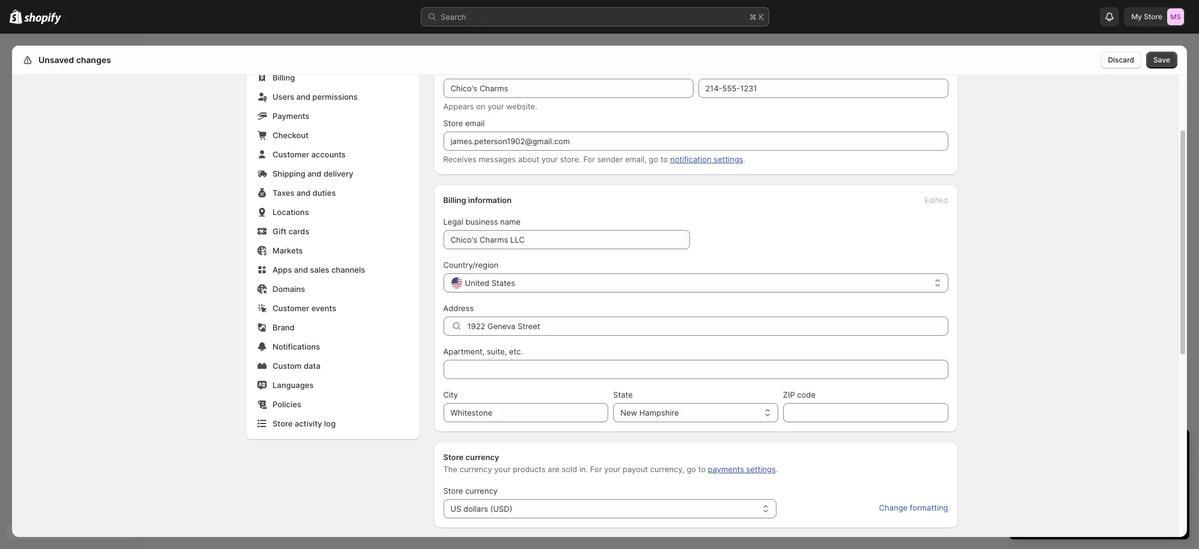 Task type: describe. For each thing, give the bounding box(es) containing it.
your left 'store.'
[[542, 155, 558, 164]]

for inside store currency the currency your products are sold in. for your payout currency, go to payments settings .
[[590, 465, 602, 474]]

code
[[797, 390, 816, 400]]

about
[[518, 155, 540, 164]]

languages link
[[253, 377, 412, 394]]

1 horizontal spatial shopify image
[[24, 12, 61, 24]]

united states
[[465, 278, 515, 288]]

custom
[[273, 361, 302, 371]]

notifications
[[273, 342, 320, 352]]

change formatting
[[879, 503, 948, 513]]

locations link
[[253, 204, 412, 221]]

settings
[[36, 55, 70, 65]]

store for store email
[[443, 118, 463, 128]]

your left products
[[494, 465, 511, 474]]

receives
[[443, 155, 477, 164]]

store.
[[560, 155, 581, 164]]

gift cards link
[[253, 223, 412, 240]]

united states image
[[449, 278, 464, 289]]

taxes and duties link
[[253, 185, 412, 201]]

delivery
[[324, 169, 353, 179]]

store currency the currency your products are sold in. for your payout currency, go to payments settings .
[[443, 453, 778, 474]]

united
[[465, 278, 489, 288]]

cards
[[289, 227, 309, 236]]

apartment, suite, etc.
[[443, 347, 523, 357]]

and for delivery
[[307, 169, 322, 179]]

0 vertical spatial to
[[661, 155, 668, 164]]

information
[[468, 195, 512, 205]]

website.
[[506, 102, 537, 111]]

zip code
[[783, 390, 816, 400]]

hampshire
[[640, 408, 679, 418]]

custom data
[[273, 361, 320, 371]]

channels
[[332, 265, 365, 275]]

0 vertical spatial for
[[583, 155, 595, 164]]

email,
[[625, 155, 647, 164]]

0 horizontal spatial .
[[743, 155, 746, 164]]

and for sales
[[294, 265, 308, 275]]

phone
[[720, 66, 743, 75]]

your left 'payout'
[[604, 465, 621, 474]]

save
[[1154, 55, 1171, 64]]

to inside store currency the currency your products are sold in. for your payout currency, go to payments settings .
[[698, 465, 706, 474]]

store activity log link
[[253, 415, 412, 432]]

legal
[[443, 217, 463, 227]]

notification settings link
[[670, 155, 743, 164]]

new
[[621, 408, 637, 418]]

locations
[[273, 207, 309, 217]]

country/region
[[443, 260, 499, 270]]

gift cards
[[273, 227, 309, 236]]

business
[[466, 217, 498, 227]]

us dollars (usd)
[[451, 504, 512, 514]]

changes
[[76, 55, 111, 65]]

apps
[[273, 265, 292, 275]]

store name
[[443, 66, 486, 75]]

brand
[[273, 323, 295, 332]]

City text field
[[443, 403, 609, 423]]

sender
[[598, 155, 623, 164]]

billing for billing information
[[443, 195, 466, 205]]

sales
[[310, 265, 329, 275]]

languages
[[273, 381, 314, 390]]

unsaved changes
[[38, 55, 111, 65]]

my store image
[[1168, 8, 1184, 25]]

my
[[1132, 12, 1142, 21]]

payments
[[273, 111, 310, 121]]

appears on your website.
[[443, 102, 537, 111]]

new hampshire
[[621, 408, 679, 418]]

shipping and delivery link
[[253, 165, 412, 182]]

store right my
[[1144, 12, 1163, 21]]

customer for customer events
[[273, 304, 309, 313]]

0 horizontal spatial settings
[[714, 155, 743, 164]]

customer accounts link
[[253, 146, 412, 163]]

your right on
[[488, 102, 504, 111]]

us
[[451, 504, 461, 514]]

activity
[[295, 419, 322, 429]]

my store
[[1132, 12, 1163, 21]]

change formatting button
[[872, 500, 956, 516]]

taxes
[[273, 188, 295, 198]]

accounts
[[311, 150, 346, 159]]

duties
[[313, 188, 336, 198]]

store phone
[[698, 66, 743, 75]]

users and permissions
[[273, 92, 358, 102]]

Apartment, suite, etc. text field
[[443, 360, 948, 379]]

zip
[[783, 390, 795, 400]]

the
[[443, 465, 458, 474]]

billing information
[[443, 195, 512, 205]]

shipping
[[273, 169, 305, 179]]



Task type: vqa. For each thing, say whether or not it's contained in the screenshot.
the bottommost Plan
no



Task type: locate. For each thing, give the bounding box(es) containing it.
and
[[296, 92, 310, 102], [307, 169, 322, 179], [297, 188, 311, 198], [294, 265, 308, 275]]

legal business name
[[443, 217, 521, 227]]

1 horizontal spatial .
[[776, 465, 778, 474]]

0 vertical spatial go
[[649, 155, 659, 164]]

settings dialog
[[12, 0, 1187, 550]]

to
[[661, 155, 668, 164], [698, 465, 706, 474]]

notification
[[670, 155, 712, 164]]

custom data link
[[253, 358, 412, 375]]

and for duties
[[297, 188, 311, 198]]

go right currency,
[[687, 465, 696, 474]]

policies
[[273, 400, 301, 409]]

1 vertical spatial go
[[687, 465, 696, 474]]

checkout link
[[253, 127, 412, 144]]

sold
[[562, 465, 577, 474]]

suite,
[[487, 347, 507, 357]]

states
[[492, 278, 515, 288]]

address
[[443, 304, 474, 313]]

Store phone text field
[[698, 79, 948, 98]]

0 horizontal spatial shopify image
[[10, 10, 22, 24]]

1 vertical spatial name
[[500, 217, 521, 227]]

. inside store currency the currency your products are sold in. for your payout currency, go to payments settings .
[[776, 465, 778, 474]]

store up the
[[443, 453, 464, 462]]

events
[[311, 304, 336, 313]]

and down customer accounts
[[307, 169, 322, 179]]

name up on
[[465, 66, 486, 75]]

city
[[443, 390, 458, 400]]

1 horizontal spatial name
[[500, 217, 521, 227]]

1 vertical spatial currency
[[460, 465, 492, 474]]

store
[[1144, 12, 1163, 21], [443, 66, 463, 75], [698, 66, 718, 75], [443, 118, 463, 128], [273, 419, 293, 429], [443, 453, 464, 462], [443, 486, 463, 496]]

k
[[759, 12, 764, 22]]

are
[[548, 465, 560, 474]]

Store name text field
[[443, 79, 694, 98]]

0 vertical spatial currency
[[466, 453, 499, 462]]

shipping and delivery
[[273, 169, 353, 179]]

brand link
[[253, 319, 412, 336]]

and right 'taxes'
[[297, 188, 311, 198]]

0 horizontal spatial to
[[661, 155, 668, 164]]

⌘ k
[[750, 12, 764, 22]]

store up us
[[443, 486, 463, 496]]

1 horizontal spatial go
[[687, 465, 696, 474]]

dollars
[[464, 504, 488, 514]]

Legal business name text field
[[443, 230, 690, 250]]

for right 'store.'
[[583, 155, 595, 164]]

store for store currency
[[443, 486, 463, 496]]

go inside store currency the currency your products are sold in. for your payout currency, go to payments settings .
[[687, 465, 696, 474]]

customer down domains
[[273, 304, 309, 313]]

currency for store currency
[[465, 486, 498, 496]]

on
[[476, 102, 486, 111]]

. down store email text field
[[743, 155, 746, 164]]

discard
[[1108, 55, 1135, 64]]

billing up the users
[[273, 73, 295, 82]]

1 vertical spatial settings
[[746, 465, 776, 474]]

customer events
[[273, 304, 336, 313]]

store down appears
[[443, 118, 463, 128]]

apps and sales channels link
[[253, 262, 412, 278]]

0 horizontal spatial billing
[[273, 73, 295, 82]]

0 vertical spatial .
[[743, 155, 746, 164]]

payments link
[[253, 108, 412, 124]]

taxes and duties
[[273, 188, 336, 198]]

state
[[613, 390, 633, 400]]

and for permissions
[[296, 92, 310, 102]]

to left notification
[[661, 155, 668, 164]]

notifications link
[[253, 338, 412, 355]]

store left phone
[[698, 66, 718, 75]]

.
[[743, 155, 746, 164], [776, 465, 778, 474]]

customer for customer accounts
[[273, 150, 309, 159]]

. right payments
[[776, 465, 778, 474]]

customer down checkout
[[273, 150, 309, 159]]

settings right payments
[[746, 465, 776, 474]]

(usd)
[[490, 504, 512, 514]]

apps and sales channels
[[273, 265, 365, 275]]

customer events link
[[253, 300, 412, 317]]

ZIP code text field
[[783, 403, 948, 423]]

1 horizontal spatial settings
[[746, 465, 776, 474]]

users and permissions link
[[253, 88, 412, 105]]

settings inside store currency the currency your products are sold in. for your payout currency, go to payments settings .
[[746, 465, 776, 474]]

gift
[[273, 227, 287, 236]]

store currency
[[443, 486, 498, 496]]

settings
[[714, 155, 743, 164], [746, 465, 776, 474]]

shopify image
[[10, 10, 22, 24], [24, 12, 61, 24]]

store for store activity log
[[273, 419, 293, 429]]

email
[[465, 118, 485, 128]]

go right email,
[[649, 155, 659, 164]]

policies link
[[253, 396, 412, 413]]

products
[[513, 465, 546, 474]]

currency for store currency the currency your products are sold in. for your payout currency, go to payments settings .
[[466, 453, 499, 462]]

0 vertical spatial settings
[[714, 155, 743, 164]]

currency
[[466, 453, 499, 462], [460, 465, 492, 474], [465, 486, 498, 496]]

name right business
[[500, 217, 521, 227]]

currency,
[[650, 465, 685, 474]]

1 customer from the top
[[273, 150, 309, 159]]

users
[[273, 92, 294, 102]]

store for store currency the currency your products are sold in. for your payout currency, go to payments settings .
[[443, 453, 464, 462]]

payout
[[623, 465, 648, 474]]

1 vertical spatial billing
[[443, 195, 466, 205]]

billing
[[273, 73, 295, 82], [443, 195, 466, 205]]

and right the users
[[296, 92, 310, 102]]

0 vertical spatial billing
[[273, 73, 295, 82]]

data
[[304, 361, 320, 371]]

payments settings link
[[708, 465, 776, 474]]

for right in.
[[590, 465, 602, 474]]

2 vertical spatial currency
[[465, 486, 498, 496]]

unsaved
[[38, 55, 74, 65]]

2 customer from the top
[[273, 304, 309, 313]]

1 vertical spatial customer
[[273, 304, 309, 313]]

billing up "legal"
[[443, 195, 466, 205]]

appears
[[443, 102, 474, 111]]

to left payments
[[698, 465, 706, 474]]

1 vertical spatial for
[[590, 465, 602, 474]]

formatting
[[910, 503, 948, 513]]

store up appears
[[443, 66, 463, 75]]

Address text field
[[467, 317, 948, 336]]

0 vertical spatial customer
[[273, 150, 309, 159]]

discard button
[[1101, 52, 1142, 69]]

name
[[465, 66, 486, 75], [500, 217, 521, 227]]

⌘
[[750, 12, 757, 22]]

domains
[[273, 284, 305, 294]]

store activity log
[[273, 419, 336, 429]]

your trial just started element
[[1009, 461, 1190, 540]]

receives messages about your store. for sender email, go to notification settings .
[[443, 155, 746, 164]]

1 horizontal spatial to
[[698, 465, 706, 474]]

0 horizontal spatial go
[[649, 155, 659, 164]]

store email
[[443, 118, 485, 128]]

dialog
[[1192, 46, 1199, 537]]

in.
[[580, 465, 588, 474]]

Store email text field
[[443, 132, 948, 151]]

store down policies
[[273, 419, 293, 429]]

domains link
[[253, 281, 412, 298]]

0 horizontal spatial name
[[465, 66, 486, 75]]

customer accounts
[[273, 150, 346, 159]]

billing for billing
[[273, 73, 295, 82]]

settings down store email text field
[[714, 155, 743, 164]]

1 vertical spatial to
[[698, 465, 706, 474]]

store for store name
[[443, 66, 463, 75]]

and right apps
[[294, 265, 308, 275]]

permissions
[[313, 92, 358, 102]]

1 vertical spatial .
[[776, 465, 778, 474]]

store for store phone
[[698, 66, 718, 75]]

go
[[649, 155, 659, 164], [687, 465, 696, 474]]

0 vertical spatial name
[[465, 66, 486, 75]]

1 horizontal spatial billing
[[443, 195, 466, 205]]

store inside store currency the currency your products are sold in. for your payout currency, go to payments settings .
[[443, 453, 464, 462]]

log
[[324, 419, 336, 429]]



